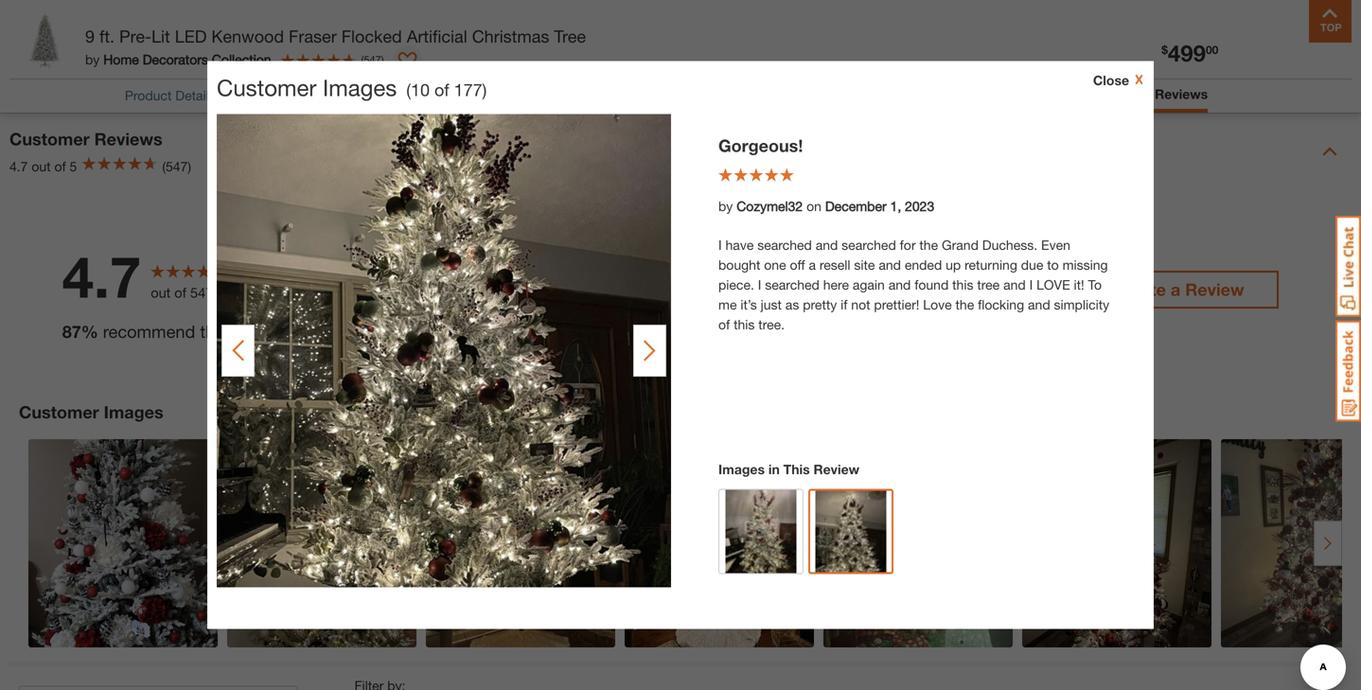 Task type: locate. For each thing, give the bounding box(es) containing it.
and
[[816, 237, 838, 253], [879, 257, 901, 273], [888, 277, 911, 292], [1003, 277, 1026, 292], [1028, 297, 1050, 312]]

0 horizontal spatial the
[[919, 237, 938, 253]]

4 star icon image from the top
[[372, 314, 390, 333]]

2 horizontal spatial i
[[1029, 277, 1033, 292]]

i up just
[[758, 277, 761, 292]]

87 % recommend this product
[[62, 322, 292, 342]]

0 horizontal spatial reviews
[[94, 129, 162, 149]]

4.7 for 4.7 out of 5
[[9, 158, 28, 174]]

december
[[825, 198, 887, 214]]

a inside write a review button
[[1171, 279, 1181, 299]]

top button
[[1309, 0, 1352, 43]]

3 star icon image from the top
[[372, 280, 390, 299]]

1 horizontal spatial out
[[151, 285, 171, 301]]

this down up
[[952, 277, 973, 292]]

) down christmas
[[482, 80, 487, 100]]

reviews down 499
[[1155, 86, 1208, 102]]

9 ft. pre-lit led kenwood fraser flocked artificial christmas tree
[[85, 26, 586, 46]]

0 vertical spatial a
[[809, 257, 816, 273]]

star icon image for 4
[[372, 246, 390, 265]]

close
[[1093, 72, 1129, 88]]

1 horizontal spatial )
[[482, 80, 487, 100]]

1 horizontal spatial (
[[406, 80, 411, 100]]

i
[[718, 237, 722, 253], [758, 277, 761, 292], [1029, 277, 1033, 292]]

0 vertical spatial 4.7
[[9, 158, 28, 174]]

177
[[454, 80, 482, 100]]

1 vertical spatial by
[[718, 198, 733, 214]]

searched up site
[[842, 237, 896, 253]]

as
[[785, 297, 799, 312]]

1 vertical spatial 547
[[190, 285, 213, 301]]

1 horizontal spatial customer reviews
[[1089, 86, 1208, 102]]

0 horizontal spatial a
[[809, 257, 816, 273]]

customer reviews up 4.7 out of 5
[[9, 129, 162, 149]]

not
[[851, 297, 870, 312]]

product image image
[[14, 9, 76, 71]]

details
[[175, 87, 216, 103]]

review right this
[[814, 461, 859, 477]]

by
[[85, 52, 100, 67], [718, 198, 733, 214]]

1 vertical spatial images
[[104, 402, 163, 422]]

pretty
[[803, 297, 837, 312]]

the right love
[[956, 297, 974, 312]]

fraser
[[289, 26, 337, 46]]

customer reviews down the "$"
[[1089, 86, 1208, 102]]

images for customer images ( 10 of 177 )
[[323, 74, 397, 101]]

0 vertical spatial 547
[[364, 53, 381, 66]]

here
[[823, 277, 849, 292]]

4
[[354, 246, 363, 264]]

navigation
[[540, 0, 821, 63]]

out of 547 reviews
[[151, 285, 264, 301]]

0 horizontal spatial by
[[85, 52, 100, 67]]

1 horizontal spatial reviews
[[1155, 86, 1208, 102]]

1 horizontal spatial 4.7
[[62, 242, 141, 310]]

0 vertical spatial images
[[323, 74, 397, 101]]

images in this review
[[718, 461, 859, 477]]

0 vertical spatial out
[[32, 158, 51, 174]]

0 horizontal spatial review
[[814, 461, 859, 477]]

0 vertical spatial 5
[[70, 158, 77, 174]]

0 horizontal spatial out
[[32, 158, 51, 174]]

1 horizontal spatial images
[[323, 74, 397, 101]]

thumbnail image down images in this review
[[815, 491, 886, 585]]

this down it's
[[734, 317, 755, 332]]

images left in at the right of the page
[[718, 461, 765, 477]]

2 horizontal spatial this
[[952, 277, 973, 292]]

just
[[761, 297, 782, 312]]

i down due
[[1029, 277, 1033, 292]]

1 vertical spatial (
[[406, 80, 411, 100]]

1 vertical spatial a
[[1171, 279, 1181, 299]]

4.7 out of 5
[[9, 158, 77, 174]]

1 star icon image from the top
[[372, 212, 390, 231]]

reviews
[[217, 285, 264, 301]]

)
[[381, 53, 384, 66], [482, 80, 487, 100]]

9
[[85, 26, 95, 46]]

1 vertical spatial review
[[814, 461, 859, 477]]

( down the flocked at the left
[[361, 53, 364, 66]]

product details button
[[125, 86, 216, 105], [125, 86, 216, 105]]

547 left reviews
[[190, 285, 213, 301]]

recommend
[[103, 322, 195, 342]]

1 horizontal spatial thumbnail image
[[815, 491, 886, 585]]

1 horizontal spatial 5
[[354, 212, 363, 230]]

customer
[[217, 74, 316, 101], [1089, 86, 1151, 102], [9, 129, 90, 149], [19, 402, 99, 422]]

star icon image for 1
[[372, 348, 390, 367]]

on
[[807, 198, 822, 214]]

star icon image for 3
[[372, 280, 390, 299]]

by up have
[[718, 198, 733, 214]]

star icon image
[[372, 212, 390, 231], [372, 246, 390, 265], [372, 280, 390, 299], [372, 314, 390, 333], [372, 348, 390, 367]]

by for by cozymel32 on december 1, 2023
[[718, 198, 733, 214]]

by down 9
[[85, 52, 100, 67]]

0 horizontal spatial customer reviews
[[9, 129, 162, 149]]

the
[[919, 237, 938, 253], [956, 297, 974, 312]]

this down out of 547 reviews
[[200, 322, 227, 342]]

reviews
[[1155, 86, 1208, 102], [94, 129, 162, 149]]

1
[[354, 349, 363, 367]]

2 horizontal spatial images
[[718, 461, 765, 477]]

0 vertical spatial review
[[1185, 279, 1244, 299]]

found
[[915, 277, 949, 292]]

(
[[361, 53, 364, 66], [406, 80, 411, 100]]

( 547 )
[[361, 53, 384, 66]]

customer images main content
[[0, 0, 1361, 690]]

0 horizontal spatial i
[[718, 237, 722, 253]]

0 horizontal spatial 4.7
[[9, 158, 28, 174]]

thumbnail image down in at the right of the page
[[726, 490, 796, 584]]

images
[[323, 74, 397, 101], [104, 402, 163, 422], [718, 461, 765, 477]]

searched up one
[[757, 237, 812, 253]]

1 horizontal spatial 547
[[364, 53, 381, 66]]

for
[[900, 237, 916, 253]]

images down ( 547 )
[[323, 74, 397, 101]]

a
[[809, 257, 816, 273], [1171, 279, 1181, 299]]

41
[[968, 246, 985, 264]]

star icon image for 2
[[372, 314, 390, 333]]

and up prettier!
[[888, 277, 911, 292]]

5
[[70, 158, 77, 174], [354, 212, 363, 230]]

1 horizontal spatial by
[[718, 198, 733, 214]]

images down recommend
[[104, 402, 163, 422]]

in
[[768, 461, 780, 477]]

by inside customer images main content
[[718, 198, 733, 214]]

0 vertical spatial the
[[919, 237, 938, 253]]

review
[[1185, 279, 1244, 299], [814, 461, 859, 477]]

1 vertical spatial 4.7
[[62, 242, 141, 310]]

specifications button
[[437, 86, 520, 105], [437, 86, 520, 105]]

1 vertical spatial 5
[[354, 212, 363, 230]]

1 vertical spatial the
[[956, 297, 974, 312]]

a right write
[[1171, 279, 1181, 299]]

live chat image
[[1336, 216, 1361, 317]]

review right write
[[1185, 279, 1244, 299]]

led
[[175, 26, 207, 46]]

0 vertical spatial (
[[361, 53, 364, 66]]

1 horizontal spatial a
[[1171, 279, 1181, 299]]

me
[[718, 297, 737, 312]]

customer inside customer images main content
[[217, 74, 316, 101]]

0 horizontal spatial 547
[[190, 285, 213, 301]]

customer reviews button
[[1089, 84, 1208, 108], [1089, 84, 1208, 104]]

a right off
[[809, 257, 816, 273]]

i left have
[[718, 237, 722, 253]]

feedback link image
[[1336, 320, 1361, 422]]

0 vertical spatial by
[[85, 52, 100, 67]]

searched
[[757, 237, 812, 253], [842, 237, 896, 253], [765, 277, 820, 292]]

star icon image for 5
[[372, 212, 390, 231]]

547
[[364, 53, 381, 66], [190, 285, 213, 301]]

of inside customer images ( 10 of 177 )
[[434, 80, 449, 100]]

the up ended
[[919, 237, 938, 253]]

547 down the flocked at the left
[[364, 53, 381, 66]]

0 vertical spatial reviews
[[1155, 86, 1208, 102]]

1 vertical spatial )
[[482, 80, 487, 100]]

) down the flocked at the left
[[381, 53, 384, 66]]

1 vertical spatial reviews
[[94, 129, 162, 149]]

customer reviews
[[1089, 86, 1208, 102], [9, 129, 162, 149]]

1 horizontal spatial review
[[1185, 279, 1244, 299]]

2 star icon image from the top
[[372, 246, 390, 265]]

this
[[783, 461, 810, 477]]

by cozymel32 on december 1, 2023
[[718, 198, 934, 214]]

5 star icon image from the top
[[372, 348, 390, 367]]

reviews down product
[[94, 129, 162, 149]]

1 horizontal spatial the
[[956, 297, 974, 312]]

0 horizontal spatial images
[[104, 402, 163, 422]]

this
[[952, 277, 973, 292], [734, 317, 755, 332], [200, 322, 227, 342]]

off
[[790, 257, 805, 273]]

customer images
[[19, 402, 163, 422]]

4.7
[[9, 158, 28, 174], [62, 242, 141, 310]]

0 horizontal spatial )
[[381, 53, 384, 66]]

product details
[[125, 87, 216, 103]]

499
[[1168, 39, 1206, 66]]

review inside button
[[1185, 279, 1244, 299]]

and up flocking on the right of page
[[1003, 277, 1026, 292]]

close link
[[1093, 71, 1144, 90]]

2 vertical spatial images
[[718, 461, 765, 477]]

( left "177"
[[406, 80, 411, 100]]

to
[[1088, 277, 1102, 292]]

love
[[923, 297, 952, 312]]

prettier!
[[874, 297, 919, 312]]

thumbnail image
[[726, 490, 796, 584], [815, 491, 886, 585]]



Task type: vqa. For each thing, say whether or not it's contained in the screenshot.
THE "HOW"
no



Task type: describe. For each thing, give the bounding box(es) containing it.
christmas
[[472, 26, 549, 46]]

write a review button
[[1089, 271, 1279, 308]]

one
[[764, 257, 786, 273]]

$ 499 00
[[1162, 39, 1218, 66]]

by for by home decorators collection
[[85, 52, 100, 67]]

1 horizontal spatial i
[[758, 277, 761, 292]]

0 vertical spatial customer reviews
[[1089, 86, 1208, 102]]

a inside the i have searched and searched for the grand duchess. even bought one off a resell site and ended up returning due to missing piece. i searched here again and found this tree and i love it! to me it's just as pretty if not prettier! love the flocking and simplicity of this tree.
[[809, 257, 816, 273]]

tree
[[554, 26, 586, 46]]

0 horizontal spatial (
[[361, 53, 364, 66]]

kenwood
[[211, 26, 284, 46]]

artificial
[[407, 26, 467, 46]]

due
[[1021, 257, 1043, 273]]

2023
[[905, 198, 934, 214]]

bought
[[718, 257, 760, 273]]

cozymel32
[[737, 198, 803, 214]]

lit
[[151, 26, 170, 46]]

by home decorators collection
[[85, 52, 271, 67]]

images for customer images
[[104, 402, 163, 422]]

ft.
[[99, 26, 115, 46]]

to
[[1047, 257, 1059, 273]]

tree
[[977, 277, 1000, 292]]

1 vertical spatial customer reviews
[[9, 129, 162, 149]]

resell
[[820, 257, 850, 273]]

10
[[411, 80, 430, 100]]

) inside customer images ( 10 of 177 )
[[482, 80, 487, 100]]

0 horizontal spatial this
[[200, 322, 227, 342]]

review inside customer images main content
[[814, 461, 859, 477]]

pre-
[[119, 26, 151, 46]]

again
[[853, 277, 885, 292]]

$
[[1162, 43, 1168, 56]]

it's
[[741, 297, 757, 312]]

(547)
[[162, 158, 191, 174]]

of inside the i have searched and searched for the grand duchess. even bought one off a resell site and ended up returning due to missing piece. i searched here again and found this tree and i love it! to me it's just as pretty if not prettier! love the flocking and simplicity of this tree.
[[718, 317, 730, 332]]

flocking
[[978, 297, 1024, 312]]

collection
[[212, 52, 271, 67]]

site
[[854, 257, 875, 273]]

and up resell
[[816, 237, 838, 253]]

decorators
[[143, 52, 208, 67]]

00
[[1206, 43, 1218, 56]]

product
[[125, 87, 172, 103]]

if
[[841, 297, 848, 312]]

0 horizontal spatial thumbnail image
[[726, 490, 796, 584]]

grand
[[942, 237, 979, 253]]

duchess.
[[982, 237, 1038, 253]]

even
[[1041, 237, 1070, 253]]

up
[[946, 257, 961, 273]]

specifications
[[437, 87, 520, 103]]

close image
[[1129, 72, 1144, 87]]

3
[[354, 280, 363, 298]]

0 horizontal spatial 5
[[70, 158, 77, 174]]

gorgeous!
[[718, 135, 803, 156]]

write a review
[[1123, 279, 1244, 299]]

and down love
[[1028, 297, 1050, 312]]

piece.
[[718, 277, 754, 292]]

home
[[103, 52, 139, 67]]

love
[[1037, 277, 1070, 292]]

returning
[[965, 257, 1017, 273]]

and right site
[[879, 257, 901, 273]]

write
[[1123, 279, 1166, 299]]

have
[[726, 237, 754, 253]]

flocked
[[341, 26, 402, 46]]

4.7 for 4.7
[[62, 242, 141, 310]]

1,
[[890, 198, 901, 214]]

87
[[62, 322, 81, 342]]

missing
[[1063, 257, 1108, 273]]

0 vertical spatial )
[[381, 53, 384, 66]]

ended
[[905, 257, 942, 273]]

16
[[968, 280, 985, 298]]

searched up as
[[765, 277, 820, 292]]

2
[[354, 315, 363, 333]]

%
[[81, 322, 98, 342]]

simplicity
[[1054, 297, 1109, 312]]

product
[[232, 322, 292, 342]]

1 vertical spatial out
[[151, 285, 171, 301]]

i have searched and searched for the grand duchess. even bought one off a resell site and ended up returning due to missing piece. i searched here again and found this tree and i love it! to me it's just as pretty if not prettier! love the flocking and simplicity of this tree.
[[718, 237, 1109, 332]]

tree.
[[758, 317, 785, 332]]

( inside customer images ( 10 of 177 )
[[406, 80, 411, 100]]

customer images ( 10 of 177 )
[[217, 74, 487, 101]]

1 horizontal spatial this
[[734, 317, 755, 332]]

it!
[[1074, 277, 1084, 292]]



